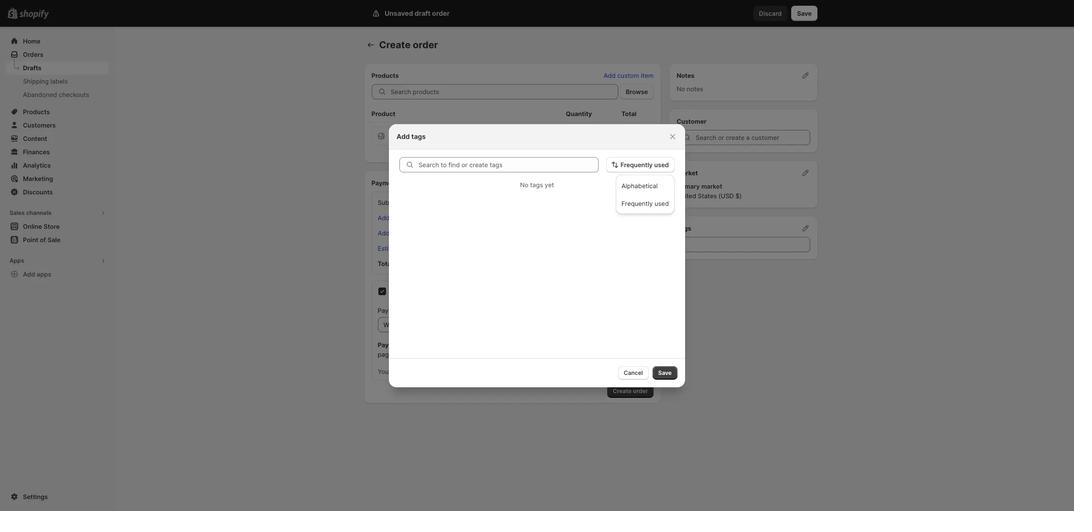 Task type: describe. For each thing, give the bounding box(es) containing it.
primary
[[677, 183, 700, 190]]

shipping
[[23, 77, 49, 85]]

abandoned
[[23, 91, 57, 99]]

yet
[[545, 181, 554, 189]]

add discount button
[[372, 211, 423, 225]]

due
[[406, 341, 417, 349]]

from
[[604, 341, 618, 349]]

payment for payment
[[372, 179, 398, 187]]

add for add apps
[[23, 271, 35, 278]]

browse
[[626, 88, 648, 96]]

page.
[[378, 351, 395, 359]]

product
[[372, 110, 396, 118]]

Search to find or create tags text field
[[419, 157, 599, 172]]

delivery
[[426, 230, 450, 237]]

abandoned checkouts
[[23, 91, 89, 99]]

add shipping or delivery button
[[372, 227, 456, 240]]

shipping inside stuffed animal requires shipping
[[424, 137, 449, 145]]

notes
[[687, 85, 704, 93]]

checkouts
[[59, 91, 89, 99]]

able
[[534, 341, 546, 349]]

used inside button
[[655, 200, 669, 207]]

custom
[[618, 72, 640, 79]]

search button
[[419, 6, 649, 21]]

45
[[404, 321, 412, 329]]

(usd
[[719, 192, 734, 200]]

within 45 days
[[384, 321, 428, 329]]

shipping inside button
[[392, 230, 417, 237]]

no tags yet
[[520, 181, 554, 189]]

cancel button
[[619, 367, 649, 380]]

you'll be able to collect payment from the order page.
[[378, 341, 647, 359]]

add apps
[[23, 271, 51, 278]]

2024
[[461, 341, 477, 349]]

add custom item button
[[598, 69, 660, 82]]

sales channels
[[10, 209, 52, 217]]

0 horizontal spatial save button
[[653, 367, 678, 380]]

add apps button
[[6, 268, 109, 281]]

drafts
[[23, 64, 41, 72]]

search
[[435, 10, 455, 17]]

order inside you'll be able to collect payment from the order page.
[[631, 341, 647, 349]]

market
[[677, 169, 698, 177]]

channels
[[26, 209, 52, 217]]

add tags
[[397, 132, 426, 140]]

0 vertical spatial save
[[798, 10, 812, 17]]

within
[[384, 321, 402, 329]]

home link
[[6, 34, 109, 48]]

on
[[419, 341, 427, 349]]

tags for no
[[531, 181, 543, 189]]

primary market united states (usd $)
[[677, 183, 742, 200]]

united
[[677, 192, 697, 200]]

collect
[[555, 341, 575, 349]]

$0.00
[[631, 214, 648, 222]]

shipping labels
[[23, 77, 68, 85]]

$15.00 inside 'button'
[[397, 147, 417, 154]]

labels
[[50, 77, 68, 85]]

products
[[372, 72, 399, 79]]

terms
[[406, 307, 423, 315]]

payment for payment due on january 8, 2024 (net 45).
[[378, 341, 405, 349]]

or
[[419, 230, 425, 237]]

can
[[391, 368, 401, 376]]

order inside "button"
[[633, 388, 648, 395]]

0 vertical spatial create
[[379, 39, 411, 51]]

tags
[[677, 225, 692, 232]]

0 vertical spatial create order
[[379, 39, 438, 51]]

shipping labels link
[[6, 75, 109, 88]]

orders link
[[6, 48, 109, 61]]

add custom item
[[604, 72, 654, 79]]

you'll
[[507, 341, 523, 349]]

payment for payment terms
[[378, 307, 404, 315]]

no notes
[[677, 85, 704, 93]]

frequently used inside dropdown button
[[621, 161, 669, 169]]

shopify image
[[19, 10, 49, 19]]

create order inside create order "button"
[[613, 388, 648, 395]]

apps
[[10, 257, 24, 264]]

the
[[620, 341, 629, 349]]

unsaved
[[385, 9, 413, 17]]

frequently used button
[[619, 195, 672, 211]]

apps
[[37, 271, 51, 278]]

home
[[23, 37, 41, 45]]

frequently used button
[[607, 157, 675, 172]]



Task type: vqa. For each thing, say whether or not it's contained in the screenshot.
⌘ K
no



Task type: locate. For each thing, give the bounding box(es) containing it.
0 vertical spatial payment
[[372, 179, 398, 187]]

0 horizontal spatial create
[[379, 39, 411, 51]]

payment
[[577, 341, 603, 349]]

cancel
[[624, 369, 643, 377]]

shipping
[[424, 137, 449, 145], [392, 230, 417, 237]]

frequently inside dropdown button
[[621, 161, 653, 169]]

no inside add tags dialog
[[520, 181, 529, 189]]

discard link
[[754, 6, 788, 21]]

market
[[702, 183, 723, 190]]

45).
[[493, 341, 506, 349]]

used inside dropdown button
[[655, 161, 669, 169]]

$15.00
[[397, 147, 417, 154], [628, 199, 648, 207]]

sales
[[10, 209, 25, 217]]

settings
[[23, 493, 48, 501]]

used
[[655, 161, 669, 169], [655, 200, 669, 207]]

to
[[548, 341, 554, 349]]

1 vertical spatial frequently used
[[622, 200, 669, 207]]

save button right cancel button
[[653, 367, 678, 380]]

create inside "button"
[[613, 388, 632, 395]]

1 vertical spatial save button
[[653, 367, 678, 380]]

0 horizontal spatial create order
[[379, 39, 438, 51]]

1 vertical spatial frequently
[[622, 200, 653, 207]]

add shipping or delivery
[[378, 230, 450, 237]]

$15.00 up $0.00
[[628, 199, 648, 207]]

item
[[641, 72, 654, 79]]

notes
[[677, 72, 695, 79]]

drafts link
[[6, 61, 109, 75]]

frequently
[[621, 161, 653, 169], [622, 200, 653, 207]]

shipping down animal
[[424, 137, 449, 145]]

draft
[[415, 9, 431, 17]]

abandoned checkouts link
[[6, 88, 109, 101]]

1 horizontal spatial save button
[[792, 6, 818, 21]]

$)
[[736, 192, 742, 200]]

0 vertical spatial save button
[[792, 6, 818, 21]]

no for no notes
[[677, 85, 686, 93]]

add left apps
[[23, 271, 35, 278]]

add
[[604, 72, 616, 79], [397, 132, 410, 140], [378, 214, 390, 222], [378, 230, 390, 237], [23, 271, 35, 278]]

order down cancel button
[[633, 388, 648, 395]]

0 vertical spatial frequently used
[[621, 161, 669, 169]]

discounts
[[23, 188, 53, 196]]

total down add shipping or delivery
[[378, 260, 393, 268]]

1 horizontal spatial tags
[[531, 181, 543, 189]]

no
[[677, 85, 686, 93], [520, 181, 529, 189]]

1 horizontal spatial no
[[677, 85, 686, 93]]

frequently used inside button
[[622, 200, 669, 207]]

frequently up $0.00
[[622, 200, 653, 207]]

0 vertical spatial total
[[622, 110, 637, 118]]

settings link
[[6, 491, 109, 504]]

0 vertical spatial shipping
[[424, 137, 449, 145]]

1 horizontal spatial save
[[798, 10, 812, 17]]

no left notes
[[677, 85, 686, 93]]

1 vertical spatial tags
[[531, 181, 543, 189]]

states
[[698, 192, 717, 200]]

8,
[[454, 341, 460, 349]]

save inside add tags dialog
[[659, 369, 672, 377]]

discard
[[760, 10, 782, 17]]

add down subtotal
[[378, 214, 390, 222]]

used down the alphabetical button
[[655, 200, 669, 207]]

customer
[[677, 118, 707, 125]]

add inside dialog
[[397, 132, 410, 140]]

discount
[[392, 214, 417, 222]]

0 horizontal spatial no
[[520, 181, 529, 189]]

stuffed animal requires shipping
[[397, 128, 449, 145]]

1 horizontal spatial shipping
[[424, 137, 449, 145]]

add up $15.00 'button'
[[397, 132, 410, 140]]

2 used from the top
[[655, 200, 669, 207]]

quantity
[[566, 110, 592, 118]]

payment due on january 8, 2024 (net 45).
[[378, 341, 507, 349]]

1 vertical spatial no
[[520, 181, 529, 189]]

1 horizontal spatial create
[[613, 388, 632, 395]]

1 vertical spatial used
[[655, 200, 669, 207]]

no for no tags yet
[[520, 181, 529, 189]]

1 vertical spatial create order
[[613, 388, 648, 395]]

used up the alphabetical button
[[655, 161, 669, 169]]

orders
[[23, 51, 43, 58]]

add for add custom item
[[604, 72, 616, 79]]

$15.00 button
[[391, 144, 422, 157]]

save
[[798, 10, 812, 17], [659, 369, 672, 377]]

stuffed
[[397, 128, 419, 135]]

order down draft
[[413, 39, 438, 51]]

create order down unsaved draft order
[[379, 39, 438, 51]]

tags for add
[[412, 132, 426, 140]]

january
[[428, 341, 453, 349]]

discounts link
[[6, 186, 109, 199]]

be
[[524, 341, 532, 349]]

0 horizontal spatial $15.00
[[397, 147, 417, 154]]

sales channels button
[[6, 207, 109, 220]]

shipping down discount
[[392, 230, 417, 237]]

order right draft
[[432, 9, 450, 17]]

1 vertical spatial total
[[378, 260, 393, 268]]

1 horizontal spatial create order
[[613, 388, 648, 395]]

$15.00 down requires
[[397, 147, 417, 154]]

1 vertical spatial save
[[659, 369, 672, 377]]

0 horizontal spatial save
[[659, 369, 672, 377]]

1 vertical spatial shipping
[[392, 230, 417, 237]]

frequently used
[[621, 161, 669, 169], [622, 200, 669, 207]]

0 horizontal spatial total
[[378, 260, 393, 268]]

0 vertical spatial used
[[655, 161, 669, 169]]

requires
[[397, 137, 422, 145]]

create down cancel button
[[613, 388, 632, 395]]

1 used from the top
[[655, 161, 669, 169]]

1 horizontal spatial total
[[622, 110, 637, 118]]

apps button
[[6, 254, 109, 268]]

add for add shipping or delivery
[[378, 230, 390, 237]]

frequently used up the alphabetical button
[[621, 161, 669, 169]]

payment up within
[[378, 307, 404, 315]]

payment up page.
[[378, 341, 405, 349]]

create order
[[379, 39, 438, 51], [613, 388, 648, 395]]

total
[[622, 110, 637, 118], [378, 260, 393, 268]]

add inside button
[[378, 214, 390, 222]]

frequently up the alphabetical
[[621, 161, 653, 169]]

total down browse button
[[622, 110, 637, 118]]

animal
[[421, 128, 441, 135]]

no left yet at the top of page
[[520, 181, 529, 189]]

0 horizontal spatial tags
[[412, 132, 426, 140]]

0 vertical spatial tags
[[412, 132, 426, 140]]

create down unsaved
[[379, 39, 411, 51]]

browse button
[[620, 84, 654, 99]]

alphabetical
[[622, 182, 658, 190]]

you can also
[[378, 368, 417, 376]]

0 vertical spatial no
[[677, 85, 686, 93]]

frequently inside button
[[622, 200, 653, 207]]

add discount
[[378, 214, 417, 222]]

order
[[432, 9, 450, 17], [413, 39, 438, 51], [631, 341, 647, 349], [633, 388, 648, 395]]

(net
[[479, 341, 492, 349]]

1 vertical spatial payment
[[378, 307, 404, 315]]

subtotal
[[378, 199, 403, 207]]

0 horizontal spatial shipping
[[392, 230, 417, 237]]

you
[[378, 368, 389, 376]]

0 vertical spatial frequently
[[621, 161, 653, 169]]

also
[[403, 368, 415, 376]]

save right discard
[[798, 10, 812, 17]]

1 vertical spatial $15.00
[[628, 199, 648, 207]]

unsaved draft order
[[385, 9, 450, 17]]

frequently used up $0.00
[[622, 200, 669, 207]]

2 vertical spatial payment
[[378, 341, 405, 349]]

add for add discount
[[378, 214, 390, 222]]

0 vertical spatial $15.00
[[397, 147, 417, 154]]

1 horizontal spatial $15.00
[[628, 199, 648, 207]]

create order down cancel button
[[613, 388, 648, 395]]

1 vertical spatial create
[[613, 388, 632, 395]]

order right the
[[631, 341, 647, 349]]

payment
[[372, 179, 398, 187], [378, 307, 404, 315], [378, 341, 405, 349]]

save button right discard
[[792, 6, 818, 21]]

add down add discount
[[378, 230, 390, 237]]

alphabetical button
[[619, 178, 672, 193]]

save right cancel
[[659, 369, 672, 377]]

payment up subtotal
[[372, 179, 398, 187]]

add tags dialog
[[0, 124, 1075, 388]]

add for add tags
[[397, 132, 410, 140]]

add left the custom
[[604, 72, 616, 79]]

days
[[414, 321, 428, 329]]



